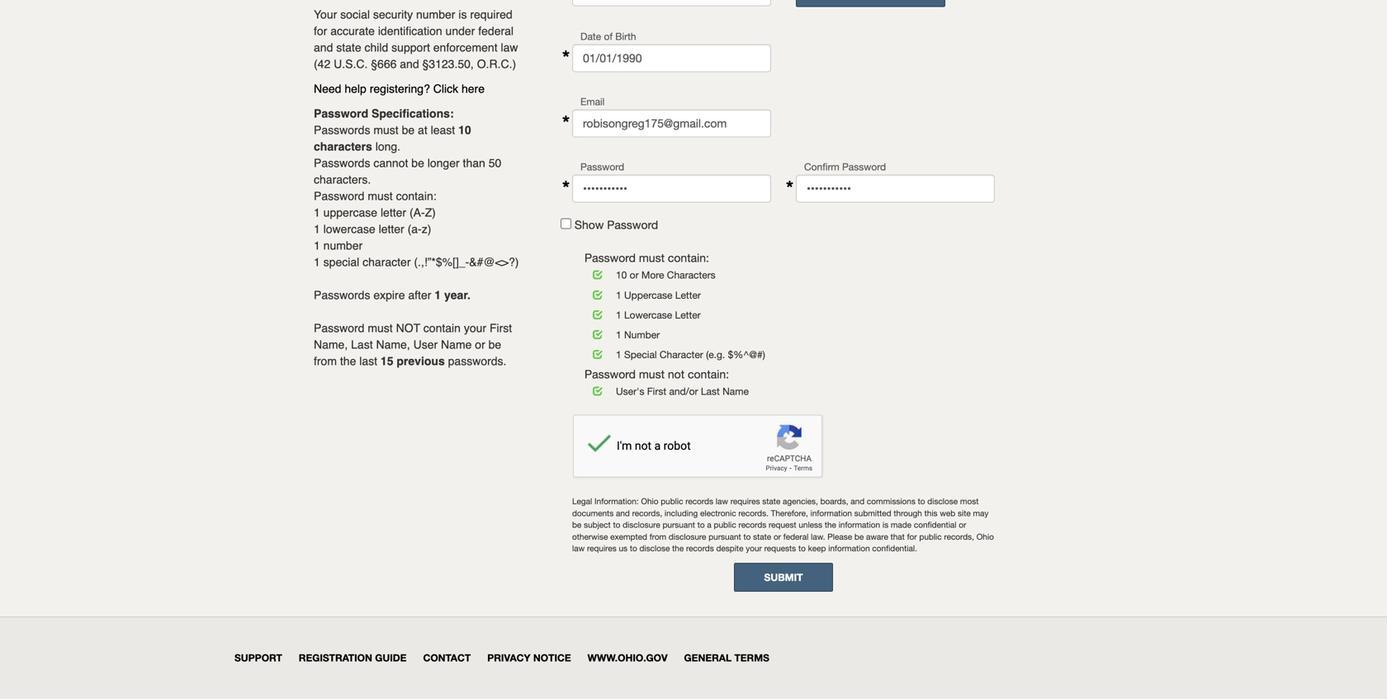 Task type: vqa. For each thing, say whether or not it's contained in the screenshot.
order
no



Task type: describe. For each thing, give the bounding box(es) containing it.
check image for 10 or more characters
[[593, 270, 616, 280]]

u.s.c.
[[334, 57, 368, 70]]

1 vertical spatial letter
[[379, 222, 404, 236]]

child
[[365, 41, 388, 54]]

least
[[431, 123, 455, 136]]

your inside legal information: ohio public records law requires state agencies, boards, and commissions to disclose most documents and records, including electronic records.  therefore, information submitted through this web site may be subject to disclosure pursuant to a public records request unless the information is made confidential or otherwise exempted from disclosure pursuant to state or federal law.  please be aware that for public records, ohio law requires us to disclose the records despite your requests to keep information confidential.
[[746, 544, 762, 553]]

boards,
[[821, 497, 849, 506]]

therefore,
[[771, 509, 808, 518]]

not
[[668, 367, 685, 381]]

0 vertical spatial letter
[[381, 206, 406, 219]]

special
[[323, 255, 359, 269]]

2 name, from the left
[[376, 338, 410, 351]]

user's first and/or last name
[[616, 386, 749, 397]]

(a-
[[408, 222, 422, 236]]

confidential
[[914, 520, 957, 530]]

(.,!"*$%[]_-
[[414, 255, 469, 269]]

or left more
[[630, 269, 639, 281]]

request
[[769, 520, 797, 530]]

please
[[828, 532, 852, 542]]

1 special character (e.g. $%^@#)
[[616, 349, 765, 361]]

confirm
[[804, 161, 840, 173]]

and/or
[[669, 386, 698, 397]]

2 vertical spatial records
[[686, 544, 714, 553]]

show password
[[571, 218, 658, 232]]

law.
[[811, 532, 825, 542]]

1 vertical spatial records,
[[944, 532, 974, 542]]

1 vertical spatial disclosure
[[669, 532, 706, 542]]

required
[[470, 8, 513, 21]]

commissions
[[867, 497, 916, 506]]

that
[[891, 532, 905, 542]]

and down 'support'
[[400, 57, 419, 70]]

be up otherwise
[[572, 520, 582, 530]]

this
[[925, 509, 938, 518]]

z)
[[425, 206, 436, 219]]

15 previous passwords.
[[381, 355, 507, 368]]

1 number
[[616, 329, 660, 341]]

lowercase
[[624, 309, 672, 321]]

a
[[707, 520, 712, 530]]

check image for 1 uppercase letter
[[593, 290, 616, 300]]

1 vertical spatial state
[[762, 497, 781, 506]]

confirm password
[[804, 161, 886, 173]]

uppercase
[[624, 289, 673, 301]]

1 lowercase letter
[[616, 309, 701, 321]]

exempted
[[610, 532, 647, 542]]

accurate
[[331, 24, 375, 37]]

1 vertical spatial the
[[825, 520, 837, 530]]

under
[[446, 24, 475, 37]]

to up despite
[[744, 532, 751, 542]]

characters.
[[314, 173, 371, 186]]

1 name, from the left
[[314, 338, 348, 351]]

unless
[[799, 520, 823, 530]]

privacy notice link
[[487, 652, 571, 664]]

be left 'aware'
[[855, 532, 864, 542]]

0 vertical spatial records
[[686, 497, 714, 506]]

general terms link
[[684, 652, 770, 664]]

1 vertical spatial contain:
[[668, 251, 709, 265]]

or inside password must not contain your first name, last name, user name or                                  be from the last
[[475, 338, 485, 351]]

your social security number is required for accurate identification under federal and state child support enforcement law (42 u.s.c. §666 and §3123.50, o.r.c.)
[[314, 8, 518, 70]]

2 vertical spatial public
[[920, 532, 942, 542]]

2 vertical spatial contain:
[[688, 367, 729, 381]]

password up the user's
[[585, 367, 636, 381]]

§3123.50,
[[422, 57, 474, 70]]

legal information: ohio public records law requires state agencies, boards, and commissions to disclose most documents and records, including electronic records.  therefore, information submitted through this web site may be subject to disclosure pursuant to a public records request unless the information is made confidential or otherwise exempted from disclosure pursuant to state or federal law.  please be aware that for public records, ohio law requires us to disclose the records despite your requests to keep information confidential.
[[572, 497, 994, 553]]

0 vertical spatial disclosure
[[623, 520, 660, 530]]

submitted
[[855, 509, 892, 518]]

1 vertical spatial pursuant
[[709, 532, 741, 542]]

subject
[[584, 520, 611, 530]]

to up exempted in the bottom of the page
[[613, 520, 621, 530]]

be inside password specifications: passwords must be at least
[[402, 123, 415, 136]]

password inside long. passwords cannot be longer than 50 characters. password must contain: 1 uppercase letter (a-z) 1 lowercase letter (a-z) 1 number 1 special character (.,!"*$%[]_-&#@<>?)
[[314, 189, 365, 203]]

1 vertical spatial name
[[723, 386, 749, 397]]

after
[[408, 288, 431, 302]]

password down show password
[[585, 251, 636, 265]]

number inside long. passwords cannot be longer than 50 characters. password must contain: 1 uppercase letter (a-z) 1 lowercase letter (a-z) 1 number 1 special character (.,!"*$%[]_-&#@<>?)
[[323, 239, 363, 252]]

name inside password must not contain your first name, last name, user name or                                  be from the last
[[441, 338, 472, 351]]

0 vertical spatial requires
[[731, 497, 760, 506]]

lowercase
[[323, 222, 376, 236]]

must for password must not contain:
[[639, 367, 665, 381]]

contact
[[423, 652, 471, 664]]

is inside your social security number is required for accurate identification under federal and state child support enforcement law (42 u.s.c. §666 and §3123.50, o.r.c.)
[[459, 8, 467, 21]]

must for password must contain:
[[639, 251, 665, 265]]

support link
[[235, 652, 282, 664]]

2 vertical spatial information
[[829, 544, 870, 553]]

state inside your social security number is required for accurate identification under federal and state child support enforcement law (42 u.s.c. §666 and §3123.50, o.r.c.)
[[336, 41, 361, 54]]

password inside password specifications: passwords must be at least
[[314, 107, 368, 120]]

and up submitted on the bottom of page
[[851, 497, 865, 506]]

1 horizontal spatial the
[[672, 544, 684, 553]]

federal inside your social security number is required for accurate identification under federal and state child support enforcement law (42 u.s.c. §666 and §3123.50, o.r.c.)
[[478, 24, 514, 37]]

your
[[314, 8, 337, 21]]

first inside password must not contain your first name, last name, user name or                                  be from the last
[[490, 321, 512, 335]]

privacy
[[487, 652, 531, 664]]

user
[[413, 338, 438, 351]]

support
[[392, 41, 430, 54]]

z)
[[422, 222, 431, 236]]

www.ohio.gov
[[588, 652, 668, 664]]

1 vertical spatial information
[[839, 520, 880, 530]]

or up 'requests'
[[774, 532, 781, 542]]

than
[[463, 156, 485, 170]]

show
[[575, 218, 604, 232]]

50
[[489, 156, 502, 170]]

guide
[[375, 652, 407, 664]]

site
[[958, 509, 971, 518]]

2 vertical spatial state
[[753, 532, 771, 542]]

must inside password specifications: passwords must be at least
[[374, 123, 399, 136]]

electronic
[[700, 509, 736, 518]]

0 vertical spatial records,
[[632, 509, 662, 518]]

security
[[373, 8, 413, 21]]

(e.g.
[[706, 349, 725, 361]]

Security Code text field
[[572, 0, 771, 6]]

agencies,
[[783, 497, 818, 506]]

check image for 1 lowercase letter
[[593, 310, 616, 320]]

date
[[581, 31, 601, 42]]

letter for 1 lowercase letter
[[675, 309, 701, 321]]

1 horizontal spatial last
[[701, 386, 720, 397]]

1 horizontal spatial first
[[647, 386, 667, 397]]

be inside password must not contain your first name, last name, user name or                                  be from the last
[[489, 338, 501, 351]]

to right us
[[630, 544, 637, 553]]

email
[[581, 96, 605, 107]]

(a-
[[410, 206, 425, 219]]

&#@<>?)
[[469, 255, 519, 269]]

need
[[314, 82, 341, 95]]

last
[[359, 355, 377, 368]]

may
[[973, 509, 989, 518]]

web
[[940, 509, 956, 518]]

last inside password must not contain your first name, last name, user name or                                  be from the last
[[351, 338, 373, 351]]

10 characters
[[314, 123, 471, 153]]

0 vertical spatial pursuant
[[663, 520, 695, 530]]

registration
[[299, 652, 372, 664]]

here
[[462, 82, 485, 95]]

1 horizontal spatial public
[[714, 520, 736, 530]]

user's
[[616, 386, 645, 397]]

be inside long. passwords cannot be longer than 50 characters. password must contain: 1 uppercase letter (a-z) 1 lowercase letter (a-z) 1 number 1 special character (.,!"*$%[]_-&#@<>?)
[[412, 156, 424, 170]]

1 horizontal spatial law
[[572, 544, 585, 553]]

Password password field
[[572, 175, 771, 203]]

password specifications: passwords must be at least
[[314, 107, 458, 136]]

10 for 10 or more characters
[[616, 269, 627, 281]]

information:
[[595, 497, 639, 506]]



Task type: locate. For each thing, give the bounding box(es) containing it.
contain: up (a-
[[396, 189, 437, 203]]

or down site
[[959, 520, 967, 530]]

2 check image from the top
[[593, 310, 616, 320]]

1 vertical spatial requires
[[587, 544, 617, 553]]

from right exempted in the bottom of the page
[[650, 532, 667, 542]]

1 horizontal spatial name
[[723, 386, 749, 397]]

first up the passwords.
[[490, 321, 512, 335]]

check image up 1 number
[[593, 310, 616, 320]]

last up the "last" on the bottom left of the page
[[351, 338, 373, 351]]

1 horizontal spatial 10
[[616, 269, 627, 281]]

2 vertical spatial law
[[572, 544, 585, 553]]

records down records. on the bottom of the page
[[739, 520, 767, 530]]

0 vertical spatial information
[[811, 509, 852, 518]]

0 horizontal spatial number
[[323, 239, 363, 252]]

1 vertical spatial is
[[883, 520, 889, 530]]

letter
[[675, 289, 701, 301], [675, 309, 701, 321]]

0 vertical spatial passwords
[[314, 123, 370, 136]]

1 vertical spatial records
[[739, 520, 767, 530]]

0 vertical spatial federal
[[478, 24, 514, 37]]

check image left uppercase
[[593, 290, 616, 300]]

name, down passwords expire after 1 year.
[[314, 338, 348, 351]]

o.r.c.)
[[477, 57, 516, 70]]

must up uppercase
[[368, 189, 393, 203]]

0 horizontal spatial for
[[314, 24, 327, 37]]

the down 'including'
[[672, 544, 684, 553]]

1 vertical spatial passwords
[[314, 156, 370, 170]]

the
[[340, 355, 356, 368], [825, 520, 837, 530], [672, 544, 684, 553]]

1 letter from the top
[[675, 289, 701, 301]]

password must not contain your first name, last name, user name or                                  be from the last
[[314, 321, 512, 368]]

state up 'requests'
[[753, 532, 771, 542]]

passwords up characters at the top left of page
[[314, 123, 370, 136]]

from inside password must not contain your first name, last name, user name or                                  be from the last
[[314, 355, 337, 368]]

password up confirm password 'password field'
[[842, 161, 886, 173]]

None checkbox
[[561, 219, 571, 229]]

0 vertical spatial ohio
[[641, 497, 659, 506]]

0 horizontal spatial first
[[490, 321, 512, 335]]

records.
[[739, 509, 769, 518]]

1
[[314, 206, 320, 219], [314, 222, 320, 236], [314, 239, 320, 252], [314, 255, 320, 269], [435, 288, 441, 302], [616, 289, 622, 301], [616, 309, 622, 321], [616, 329, 622, 341], [616, 349, 622, 361]]

1 vertical spatial for
[[907, 532, 917, 542]]

password up password must contain:
[[607, 218, 658, 232]]

to left keep
[[799, 544, 806, 553]]

despite
[[716, 544, 744, 553]]

0 vertical spatial public
[[661, 497, 683, 506]]

check image for 1 number
[[593, 330, 616, 339]]

2 letter from the top
[[675, 309, 701, 321]]

first down password must not contain:
[[647, 386, 667, 397]]

contain: inside long. passwords cannot be longer than 50 characters. password must contain: 1 uppercase letter (a-z) 1 lowercase letter (a-z) 1 number 1 special character (.,!"*$%[]_-&#@<>?)
[[396, 189, 437, 203]]

not
[[396, 321, 420, 335]]

public down 'electronic'
[[714, 520, 736, 530]]

0 horizontal spatial public
[[661, 497, 683, 506]]

10 down password must contain:
[[616, 269, 627, 281]]

federal inside legal information: ohio public records law requires state agencies, boards, and commissions to disclose most documents and records, including electronic records.  therefore, information submitted through this web site may be subject to disclosure pursuant to a public records request unless the information is made confidential or otherwise exempted from disclosure pursuant to state or federal law.  please be aware that for public records, ohio law requires us to disclose the records despite your requests to keep information confidential.
[[784, 532, 809, 542]]

is up under
[[459, 8, 467, 21]]

1 vertical spatial letter
[[675, 309, 701, 321]]

0 horizontal spatial name,
[[314, 338, 348, 351]]

0 horizontal spatial disclosure
[[623, 520, 660, 530]]

0 horizontal spatial disclose
[[640, 544, 670, 553]]

to up this
[[918, 497, 925, 506]]

the up please
[[825, 520, 837, 530]]

law down otherwise
[[572, 544, 585, 553]]

pursuant down 'including'
[[663, 520, 695, 530]]

letter left (a- on the top of the page
[[379, 222, 404, 236]]

contain: down (e.g.
[[688, 367, 729, 381]]

must inside long. passwords cannot be longer than 50 characters. password must contain: 1 uppercase letter (a-z) 1 lowercase letter (a-z) 1 number 1 special character (.,!"*$%[]_-&#@<>?)
[[368, 189, 393, 203]]

0 horizontal spatial records,
[[632, 509, 662, 518]]

for inside legal information: ohio public records law requires state agencies, boards, and commissions to disclose most documents and records, including electronic records.  therefore, information submitted through this web site may be subject to disclosure pursuant to a public records request unless the information is made confidential or otherwise exempted from disclosure pursuant to state or federal law.  please be aware that for public records, ohio law requires us to disclose the records despite your requests to keep information confidential.
[[907, 532, 917, 542]]

privacy notice
[[487, 652, 571, 664]]

3 passwords from the top
[[314, 288, 370, 302]]

federal down required
[[478, 24, 514, 37]]

letter for 1 uppercase letter
[[675, 289, 701, 301]]

and up (42
[[314, 41, 333, 54]]

for down your
[[314, 24, 327, 37]]

state up records. on the bottom of the page
[[762, 497, 781, 506]]

birth
[[615, 31, 636, 42]]

3 check image from the top
[[593, 330, 616, 339]]

ohio right information: on the bottom left of page
[[641, 497, 659, 506]]

public down confidential
[[920, 532, 942, 542]]

made
[[891, 520, 912, 530]]

expire
[[374, 288, 405, 302]]

otherwise
[[572, 532, 608, 542]]

need help registering? click here
[[314, 82, 485, 95]]

2 vertical spatial passwords
[[314, 288, 370, 302]]

10 right least
[[458, 123, 471, 136]]

characters
[[314, 140, 372, 153]]

keep
[[808, 544, 826, 553]]

information down boards,
[[811, 509, 852, 518]]

0 vertical spatial 10
[[458, 123, 471, 136]]

check image down password must contain:
[[593, 270, 616, 280]]

law up 'electronic'
[[716, 497, 728, 506]]

your right despite
[[746, 544, 762, 553]]

1 horizontal spatial federal
[[784, 532, 809, 542]]

must up long.
[[374, 123, 399, 136]]

0 horizontal spatial name
[[441, 338, 472, 351]]

Email text field
[[572, 110, 771, 138]]

enforcement
[[433, 41, 498, 54]]

check image
[[593, 290, 616, 300], [593, 310, 616, 320], [593, 330, 616, 339], [593, 350, 616, 359]]

1 horizontal spatial for
[[907, 532, 917, 542]]

2 check image from the top
[[593, 386, 616, 396]]

for right that
[[907, 532, 917, 542]]

2 passwords from the top
[[314, 156, 370, 170]]

1 passwords from the top
[[314, 123, 370, 136]]

special
[[624, 349, 657, 361]]

is up 'aware'
[[883, 520, 889, 530]]

be left at
[[402, 123, 415, 136]]

your inside password must not contain your first name, last name, user name or                                  be from the last
[[464, 321, 486, 335]]

requires up records. on the bottom of the page
[[731, 497, 760, 506]]

1 vertical spatial last
[[701, 386, 720, 397]]

passwords inside password specifications: passwords must be at least
[[314, 123, 370, 136]]

0 horizontal spatial pursuant
[[663, 520, 695, 530]]

contain: up characters
[[668, 251, 709, 265]]

us
[[619, 544, 628, 553]]

check image for 1 special character (e.g. $%^@#)
[[593, 350, 616, 359]]

None button
[[796, 0, 946, 7], [734, 563, 833, 592], [796, 0, 946, 7], [734, 563, 833, 592]]

www.ohio.gov link
[[588, 652, 668, 664]]

character
[[660, 349, 703, 361]]

support
[[235, 652, 282, 664]]

1 vertical spatial from
[[650, 532, 667, 542]]

must up more
[[639, 251, 665, 265]]

law
[[501, 41, 518, 54], [716, 497, 728, 506], [572, 544, 585, 553]]

10 inside "10 characters"
[[458, 123, 471, 136]]

general terms
[[684, 652, 770, 664]]

check image left number
[[593, 330, 616, 339]]

1 horizontal spatial requires
[[731, 497, 760, 506]]

public
[[661, 497, 683, 506], [714, 520, 736, 530], [920, 532, 942, 542]]

0 horizontal spatial last
[[351, 338, 373, 351]]

is inside legal information: ohio public records law requires state agencies, boards, and commissions to disclose most documents and records, including electronic records.  therefore, information submitted through this web site may be subject to disclosure pursuant to a public records request unless the information is made confidential or otherwise exempted from disclosure pursuant to state or federal law.  please be aware that for public records, ohio law requires us to disclose the records despite your requests to keep information confidential.
[[883, 520, 889, 530]]

0 vertical spatial is
[[459, 8, 467, 21]]

Date of Birth text field
[[572, 44, 771, 72]]

0 vertical spatial name
[[441, 338, 472, 351]]

disclose
[[928, 497, 958, 506], [640, 544, 670, 553]]

letter left (a-
[[381, 206, 406, 219]]

help
[[345, 82, 367, 95]]

0 vertical spatial law
[[501, 41, 518, 54]]

1 horizontal spatial number
[[416, 8, 455, 21]]

passwords.
[[448, 355, 507, 368]]

name down $%^@#)
[[723, 386, 749, 397]]

public up 'including'
[[661, 497, 683, 506]]

1 uppercase letter
[[616, 289, 701, 301]]

records, down site
[[944, 532, 974, 542]]

password must contain:
[[585, 251, 709, 265]]

1 vertical spatial your
[[746, 544, 762, 553]]

long. passwords cannot be longer than 50 characters. password must contain: 1 uppercase letter (a-z) 1 lowercase letter (a-z) 1 number 1 special character (.,!"*$%[]_-&#@<>?)
[[314, 140, 519, 269]]

and down information: on the bottom left of page
[[616, 509, 630, 518]]

0 vertical spatial the
[[340, 355, 356, 368]]

from inside legal information: ohio public records law requires state agencies, boards, and commissions to disclose most documents and records, including electronic records.  therefore, information submitted through this web site may be subject to disclosure pursuant to a public records request unless the information is made confidential or otherwise exempted from disclosure pursuant to state or federal law.  please be aware that for public records, ohio law requires us to disclose the records despite your requests to keep information confidential.
[[650, 532, 667, 542]]

must for password must not contain your first name, last name, user name or                                  be from the last
[[368, 321, 393, 335]]

$%^@#)
[[728, 349, 765, 361]]

0 vertical spatial contain:
[[396, 189, 437, 203]]

must left not at the left top
[[368, 321, 393, 335]]

0 horizontal spatial ohio
[[641, 497, 659, 506]]

or up the passwords.
[[475, 338, 485, 351]]

federal down "request"
[[784, 532, 809, 542]]

more
[[642, 269, 664, 281]]

1 horizontal spatial your
[[746, 544, 762, 553]]

must inside password must not contain your first name, last name, user name or                                  be from the last
[[368, 321, 393, 335]]

Confirm Password password field
[[796, 175, 995, 203]]

terms
[[735, 652, 770, 664]]

check image
[[593, 270, 616, 280], [593, 386, 616, 396]]

records down a
[[686, 544, 714, 553]]

records up 'including'
[[686, 497, 714, 506]]

10
[[458, 123, 471, 136], [616, 269, 627, 281]]

2 horizontal spatial public
[[920, 532, 942, 542]]

registering?
[[370, 82, 430, 95]]

law inside your social security number is required for accurate identification under federal and state child support enforcement law (42 u.s.c. §666 and §3123.50, o.r.c.)
[[501, 41, 518, 54]]

disclose up web
[[928, 497, 958, 506]]

disclosure down 'including'
[[669, 532, 706, 542]]

confidential.
[[872, 544, 917, 553]]

name up 15 previous passwords.
[[441, 338, 472, 351]]

from left the "last" on the bottom left of the page
[[314, 355, 337, 368]]

information down submitted on the bottom of page
[[839, 520, 880, 530]]

1 check image from the top
[[593, 270, 616, 280]]

0 vertical spatial from
[[314, 355, 337, 368]]

0 vertical spatial check image
[[593, 270, 616, 280]]

from
[[314, 355, 337, 368], [650, 532, 667, 542]]

0 vertical spatial letter
[[675, 289, 701, 301]]

1 horizontal spatial is
[[883, 520, 889, 530]]

number up under
[[416, 8, 455, 21]]

0 horizontal spatial law
[[501, 41, 518, 54]]

password inside password must not contain your first name, last name, user name or                                  be from the last
[[314, 321, 365, 335]]

aware
[[866, 532, 888, 542]]

1 horizontal spatial name,
[[376, 338, 410, 351]]

2 vertical spatial the
[[672, 544, 684, 553]]

password up show password
[[581, 161, 624, 173]]

0 horizontal spatial the
[[340, 355, 356, 368]]

check image for user's first and/or last name
[[593, 386, 616, 396]]

identification
[[378, 24, 442, 37]]

number up 'special'
[[323, 239, 363, 252]]

2 horizontal spatial law
[[716, 497, 728, 506]]

specifications:
[[372, 107, 454, 120]]

1 horizontal spatial disclose
[[928, 497, 958, 506]]

to left a
[[698, 520, 705, 530]]

the left the "last" on the bottom left of the page
[[340, 355, 356, 368]]

pursuant
[[663, 520, 695, 530], [709, 532, 741, 542]]

the inside password must not contain your first name, last name, user name or                                  be from the last
[[340, 355, 356, 368]]

general
[[684, 652, 732, 664]]

check image left the special
[[593, 350, 616, 359]]

passwords inside long. passwords cannot be longer than 50 characters. password must contain: 1 uppercase letter (a-z) 1 lowercase letter (a-z) 1 number 1 special character (.,!"*$%[]_-&#@<>?)
[[314, 156, 370, 170]]

1 vertical spatial ohio
[[977, 532, 994, 542]]

be
[[402, 123, 415, 136], [412, 156, 424, 170], [489, 338, 501, 351], [572, 520, 582, 530], [855, 532, 864, 542]]

1 vertical spatial 10
[[616, 269, 627, 281]]

ohio down may
[[977, 532, 994, 542]]

0 horizontal spatial from
[[314, 355, 337, 368]]

1 vertical spatial federal
[[784, 532, 809, 542]]

1 horizontal spatial pursuant
[[709, 532, 741, 542]]

records
[[686, 497, 714, 506], [739, 520, 767, 530], [686, 544, 714, 553]]

(42
[[314, 57, 331, 70]]

0 vertical spatial first
[[490, 321, 512, 335]]

§666
[[371, 57, 397, 70]]

is
[[459, 8, 467, 21], [883, 520, 889, 530]]

disclosure up exempted in the bottom of the page
[[623, 520, 660, 530]]

legal
[[572, 497, 592, 506]]

passwords up characters.
[[314, 156, 370, 170]]

1 vertical spatial number
[[323, 239, 363, 252]]

previous
[[397, 355, 445, 368]]

number inside your social security number is required for accurate identification under federal and state child support enforcement law (42 u.s.c. §666 and §3123.50, o.r.c.)
[[416, 8, 455, 21]]

0 vertical spatial number
[[416, 8, 455, 21]]

be left the longer
[[412, 156, 424, 170]]

10 for 10 characters
[[458, 123, 471, 136]]

at
[[418, 123, 428, 136]]

0 horizontal spatial is
[[459, 8, 467, 21]]

registration guide link
[[299, 652, 407, 664]]

disclose down exempted in the bottom of the page
[[640, 544, 670, 553]]

passwords down 'special'
[[314, 288, 370, 302]]

0 vertical spatial state
[[336, 41, 361, 54]]

letter down characters
[[675, 289, 701, 301]]

uppercase
[[323, 206, 377, 219]]

state up the u.s.c.
[[336, 41, 361, 54]]

must down the special
[[639, 367, 665, 381]]

0 vertical spatial your
[[464, 321, 486, 335]]

information down please
[[829, 544, 870, 553]]

password down the need
[[314, 107, 368, 120]]

1 check image from the top
[[593, 290, 616, 300]]

notice
[[533, 652, 571, 664]]

last right and/or
[[701, 386, 720, 397]]

0 vertical spatial for
[[314, 24, 327, 37]]

click
[[433, 82, 458, 95]]

1 vertical spatial disclose
[[640, 544, 670, 553]]

for inside your social security number is required for accurate identification under federal and state child support enforcement law (42 u.s.c. §666 and §3123.50, o.r.c.)
[[314, 24, 327, 37]]

first
[[490, 321, 512, 335], [647, 386, 667, 397]]

name
[[441, 338, 472, 351], [723, 386, 749, 397]]

law up o.r.c.)
[[501, 41, 518, 54]]

letter down 1 uppercase letter
[[675, 309, 701, 321]]

1 horizontal spatial disclosure
[[669, 532, 706, 542]]

your right contain
[[464, 321, 486, 335]]

pursuant up despite
[[709, 532, 741, 542]]

check image down password must not contain:
[[593, 386, 616, 396]]

1 horizontal spatial records,
[[944, 532, 974, 542]]

documents
[[572, 509, 614, 518]]

0 horizontal spatial 10
[[458, 123, 471, 136]]

password up the "last" on the bottom left of the page
[[314, 321, 365, 335]]

name, up 15
[[376, 338, 410, 351]]

4 check image from the top
[[593, 350, 616, 359]]

1 horizontal spatial from
[[650, 532, 667, 542]]

records, up exempted in the bottom of the page
[[632, 509, 662, 518]]

1 vertical spatial law
[[716, 497, 728, 506]]

requires down otherwise
[[587, 544, 617, 553]]

0 horizontal spatial federal
[[478, 24, 514, 37]]

0 vertical spatial disclose
[[928, 497, 958, 506]]

1 vertical spatial public
[[714, 520, 736, 530]]

federal
[[478, 24, 514, 37], [784, 532, 809, 542]]

disclosure
[[623, 520, 660, 530], [669, 532, 706, 542]]

password must not contain:
[[585, 367, 729, 381]]

year.
[[444, 288, 471, 302]]

number
[[624, 329, 660, 341]]

1 vertical spatial check image
[[593, 386, 616, 396]]

records,
[[632, 509, 662, 518], [944, 532, 974, 542]]

password down characters.
[[314, 189, 365, 203]]

be up the passwords.
[[489, 338, 501, 351]]

registration guide
[[299, 652, 407, 664]]

1 vertical spatial first
[[647, 386, 667, 397]]

0 horizontal spatial requires
[[587, 544, 617, 553]]



